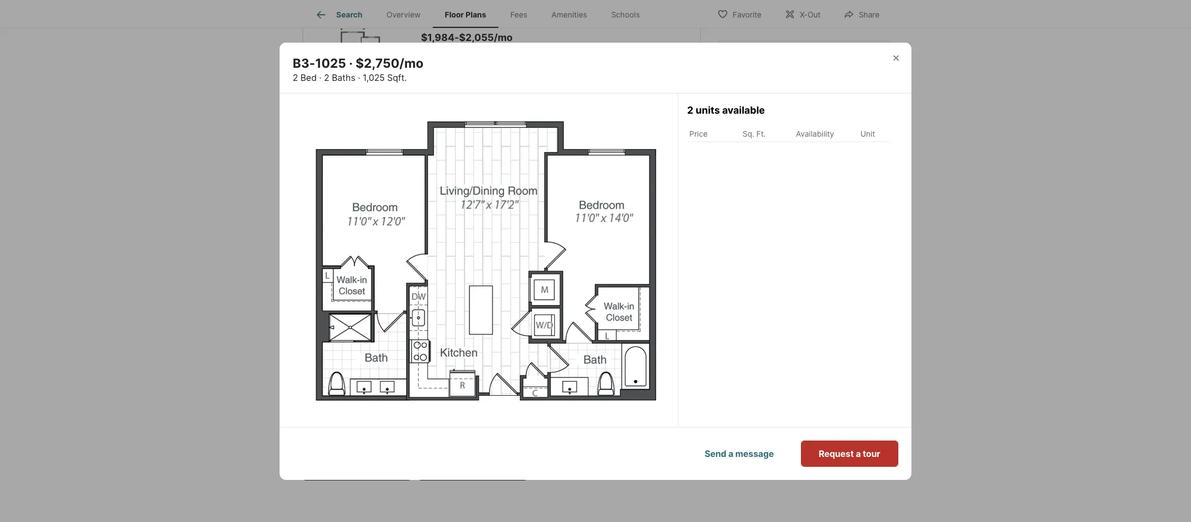 Task type: describe. For each thing, give the bounding box(es) containing it.
availability
[[796, 129, 834, 138]]

floor
[[445, 10, 464, 19]]

tour
[[863, 448, 880, 459]]

sqft. for $2,775/mo
[[501, 325, 518, 334]]

request a tour button
[[801, 441, 898, 467]]

$2,775/mo
[[421, 307, 473, 319]]

overview tab
[[375, 2, 433, 28]]

1 vertical spatial $2,750/mo
[[421, 209, 474, 220]]

1 unit available
[[421, 347, 482, 358]]

baths inside b3-1025 · $2,750/mo 2 bed · 2 baths · 1,025 sqft.
[[332, 72, 355, 83]]

available for $2,775/mo
[[445, 347, 482, 358]]

2 bed (2)
[[302, 162, 346, 174]]

send a message button
[[687, 441, 792, 467]]

bed for 2 bed · 2 baths · 1,025 sqft.
[[428, 226, 442, 236]]

b3 1025 image for 2 units available
[[301, 107, 669, 413]]

sq. ft.
[[743, 129, 766, 138]]

1116
[[438, 292, 453, 302]]

b3-1025 · $2,750/mo 2 bed · 2 baths · 1,025 sqft.
[[293, 56, 424, 83]]

$1,984-
[[421, 32, 459, 43]]

a3-
[[421, 17, 435, 26]]

b3-1025 $2,750/mo
[[421, 194, 474, 220]]

units inside b3-1025 · $2,750/mo dialog
[[696, 105, 720, 116]]

ft.
[[756, 129, 766, 138]]

a3 693 image
[[320, 24, 395, 76]]

b3 1025 image for b3-1025
[[320, 201, 395, 253]]

floor plans tab
[[433, 2, 498, 28]]

b3- for $2,750/mo
[[421, 194, 434, 203]]

amenities tab
[[539, 2, 599, 28]]

b13-1116 $2,775/mo
[[421, 292, 473, 319]]

fees
[[510, 10, 527, 19]]

sq.
[[743, 129, 754, 138]]

overview
[[387, 10, 421, 19]]

sqft. for $2,750/mo
[[504, 226, 521, 236]]

1 vertical spatial 2 units available
[[421, 249, 487, 260]]

available for $2,750/mo
[[451, 249, 487, 260]]

1
[[421, 347, 425, 358]]

favorite button
[[708, 2, 771, 25]]

1,116
[[482, 325, 499, 334]]

price
[[689, 129, 708, 138]]

favorite
[[733, 10, 762, 19]]

x-
[[800, 10, 808, 19]]

floor plans
[[445, 10, 486, 19]]

bed for 2 bed (2)
[[311, 162, 329, 174]]

1 horizontal spatial 1,025
[[482, 226, 502, 236]]



Task type: vqa. For each thing, say whether or not it's contained in the screenshot.
Send
yes



Task type: locate. For each thing, give the bounding box(es) containing it.
available
[[722, 105, 765, 116], [451, 249, 487, 260], [445, 347, 482, 358]]

fees tab
[[498, 2, 539, 28]]

1 horizontal spatial a
[[856, 448, 861, 459]]

a3-693 $1,984-$2,055/mo
[[421, 17, 513, 43]]

a
[[728, 448, 733, 459], [856, 448, 861, 459]]

schools
[[611, 10, 640, 19]]

0 vertical spatial b3-
[[293, 56, 315, 71]]

a right send
[[728, 448, 733, 459]]

units
[[696, 105, 720, 116], [429, 249, 449, 260]]

search
[[336, 10, 362, 19]]

0 vertical spatial 1025
[[315, 56, 346, 71]]

available down 2 bed · 2 baths · 1,116 sqft.
[[445, 347, 482, 358]]

x-out button
[[775, 2, 830, 25]]

0 vertical spatial $2,750/mo
[[356, 56, 424, 71]]

1,025 inside b3-1025 · $2,750/mo 2 bed · 2 baths · 1,025 sqft.
[[363, 72, 385, 83]]

units up price
[[696, 105, 720, 116]]

1 vertical spatial 1,025
[[482, 226, 502, 236]]

b3 1025 image inside b3-1025 · $2,750/mo dialog
[[301, 107, 669, 413]]

available up sq.
[[722, 105, 765, 116]]

a for request
[[856, 448, 861, 459]]

tab list containing search
[[302, 0, 661, 28]]

message
[[735, 448, 774, 459]]

request a tour
[[819, 448, 880, 459]]

bed
[[300, 72, 317, 83], [311, 162, 329, 174], [428, 226, 442, 236], [428, 325, 442, 334]]

$2,055/mo
[[459, 32, 513, 43]]

2 bed · 2 baths · 1,116 sqft.
[[421, 325, 518, 334]]

1 vertical spatial units
[[429, 249, 449, 260]]

1 vertical spatial b3-
[[421, 194, 434, 203]]

0 vertical spatial baths
[[332, 72, 355, 83]]

out
[[808, 10, 821, 19]]

2 vertical spatial sqft.
[[501, 325, 518, 334]]

2 units available inside b3-1025 · $2,750/mo dialog
[[687, 105, 765, 116]]

send
[[705, 448, 726, 459]]

request
[[819, 448, 854, 459]]

b13 1116 image
[[320, 300, 395, 351]]

1,025
[[363, 72, 385, 83], [482, 226, 502, 236]]

0 vertical spatial units
[[696, 105, 720, 116]]

2
[[293, 72, 298, 83], [324, 72, 329, 83], [687, 105, 693, 116], [302, 162, 308, 174], [421, 226, 426, 236], [448, 226, 453, 236], [421, 249, 426, 260], [421, 325, 426, 334], [448, 325, 453, 334]]

1 a from the left
[[728, 448, 733, 459]]

b3-
[[293, 56, 315, 71], [421, 194, 434, 203]]

unit
[[428, 347, 443, 358]]

0 vertical spatial 2 units available
[[687, 105, 765, 116]]

x-out
[[800, 10, 821, 19]]

1 horizontal spatial 2 units available
[[687, 105, 765, 116]]

baths
[[332, 72, 355, 83], [455, 226, 476, 236], [455, 325, 476, 334]]

baths for $2,775/mo
[[455, 325, 476, 334]]

b3 1025 image
[[301, 107, 669, 413], [320, 201, 395, 253]]

units down 2 bed · 2 baths · 1,025 sqft.
[[429, 249, 449, 260]]

1025 for $2,750/mo
[[434, 194, 452, 203]]

1025
[[315, 56, 346, 71], [434, 194, 452, 203]]

baths for $2,750/mo
[[455, 226, 476, 236]]

1025 inside b3-1025 · $2,750/mo 2 bed · 2 baths · 1,025 sqft.
[[315, 56, 346, 71]]

2 units available down 2 bed · 2 baths · 1,025 sqft.
[[421, 249, 487, 260]]

b3- for ·
[[293, 56, 315, 71]]

a left tour
[[856, 448, 861, 459]]

available inside b3-1025 · $2,750/mo dialog
[[722, 105, 765, 116]]

(2)
[[332, 162, 346, 174]]

$2,750/mo up 2 bed · 2 baths · 1,025 sqft.
[[421, 209, 474, 220]]

sqft.
[[387, 72, 407, 83], [504, 226, 521, 236], [501, 325, 518, 334]]

share button
[[834, 2, 889, 25]]

bed for 2 bed · 2 baths · 1,116 sqft.
[[428, 325, 442, 334]]

2 units available up sq.
[[687, 105, 765, 116]]

0 horizontal spatial 1,025
[[363, 72, 385, 83]]

·
[[349, 56, 353, 71], [319, 72, 322, 83], [358, 72, 360, 83], [444, 226, 446, 236], [478, 226, 480, 236], [444, 325, 446, 334], [478, 325, 480, 334]]

send a message
[[705, 448, 774, 459]]

1 horizontal spatial units
[[696, 105, 720, 116]]

sqft. inside b3-1025 · $2,750/mo 2 bed · 2 baths · 1,025 sqft.
[[387, 72, 407, 83]]

2 units available
[[687, 105, 765, 116], [421, 249, 487, 260]]

1025 inside b3-1025 $2,750/mo
[[434, 194, 452, 203]]

tab list
[[302, 0, 661, 28]]

1025 up 2 bed · 2 baths · 1,025 sqft.
[[434, 194, 452, 203]]

1 vertical spatial available
[[451, 249, 487, 260]]

0 vertical spatial 1,025
[[363, 72, 385, 83]]

schools tab
[[599, 2, 652, 28]]

0 horizontal spatial 1025
[[315, 56, 346, 71]]

b3- inside b3-1025 $2,750/mo
[[421, 194, 434, 203]]

0 horizontal spatial 2 units available
[[421, 249, 487, 260]]

$2,750/mo inside b3-1025 · $2,750/mo 2 bed · 2 baths · 1,025 sqft.
[[356, 56, 424, 71]]

1025 down "search" link
[[315, 56, 346, 71]]

0 vertical spatial available
[[722, 105, 765, 116]]

b13-
[[421, 292, 438, 302]]

bed inside b3-1025 · $2,750/mo 2 bed · 2 baths · 1,025 sqft.
[[300, 72, 317, 83]]

1 horizontal spatial 1025
[[434, 194, 452, 203]]

0 horizontal spatial units
[[429, 249, 449, 260]]

unit
[[860, 129, 875, 138]]

1 vertical spatial sqft.
[[504, 226, 521, 236]]

2 vertical spatial available
[[445, 347, 482, 358]]

0 horizontal spatial b3-
[[293, 56, 315, 71]]

$2,750/mo down overview tab
[[356, 56, 424, 71]]

share
[[859, 10, 880, 19]]

1025 for ·
[[315, 56, 346, 71]]

search link
[[314, 8, 362, 21]]

$2,750/mo
[[356, 56, 424, 71], [421, 209, 474, 220]]

0 vertical spatial sqft.
[[387, 72, 407, 83]]

b3- inside b3-1025 · $2,750/mo 2 bed · 2 baths · 1,025 sqft.
[[293, 56, 315, 71]]

1 vertical spatial 1025
[[434, 194, 452, 203]]

0 horizontal spatial a
[[728, 448, 733, 459]]

b3-1025 · $2,750/mo dialog
[[253, 42, 912, 480]]

1 horizontal spatial b3-
[[421, 194, 434, 203]]

1 vertical spatial baths
[[455, 226, 476, 236]]

2 a from the left
[[856, 448, 861, 459]]

2 vertical spatial baths
[[455, 325, 476, 334]]

available down 2 bed · 2 baths · 1,025 sqft.
[[451, 249, 487, 260]]

amenities
[[551, 10, 587, 19]]

a for send
[[728, 448, 733, 459]]

2 bed · 2 baths · 1,025 sqft.
[[421, 226, 521, 236]]

693
[[435, 17, 449, 26]]

plans
[[466, 10, 486, 19]]



